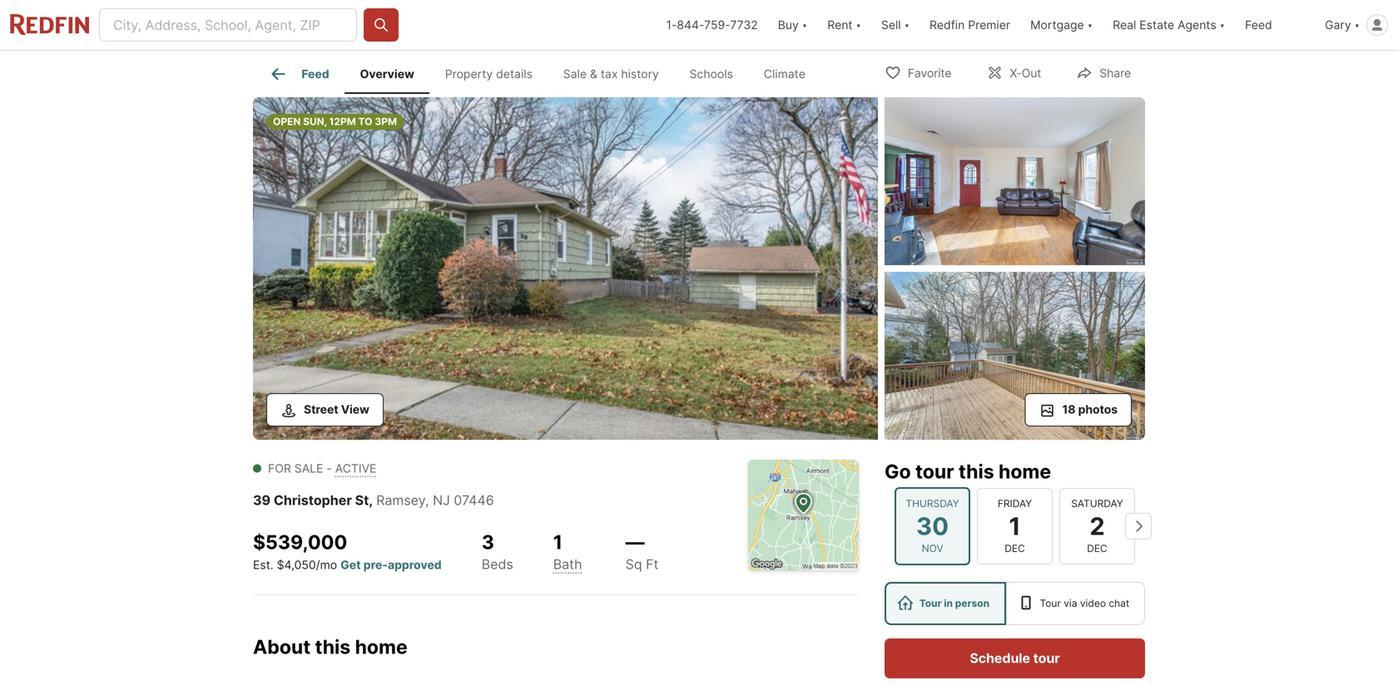 Task type: describe. For each thing, give the bounding box(es) containing it.
sale & tax history tab
[[548, 54, 674, 94]]

photos
[[1078, 403, 1118, 417]]

1 inside 1 bath
[[553, 531, 563, 554]]

tour for schedule
[[1033, 651, 1060, 667]]

sell
[[881, 18, 901, 32]]

1-844-759-7732
[[666, 18, 758, 32]]

18 photos
[[1062, 403, 1118, 417]]

schedule
[[970, 651, 1030, 667]]

3 beds
[[482, 531, 513, 573]]

buy
[[778, 18, 799, 32]]

sale & tax history
[[563, 67, 659, 81]]

street
[[304, 403, 338, 417]]

history
[[621, 67, 659, 81]]

open sun, 12pm to 3pm
[[273, 116, 397, 128]]

City, Address, School, Agent, ZIP search field
[[99, 8, 357, 42]]

go
[[885, 460, 911, 484]]

saturday 2 dec
[[1071, 498, 1123, 555]]

▾ for sell ▾
[[904, 18, 910, 32]]

2 , from the left
[[425, 493, 429, 509]]

sq
[[626, 557, 642, 573]]

feed link
[[268, 64, 329, 84]]

sell ▾
[[881, 18, 910, 32]]

$4,050
[[277, 558, 316, 572]]

18
[[1062, 403, 1076, 417]]

sale
[[294, 462, 323, 476]]

favorite
[[908, 66, 952, 80]]

mortgage ▾
[[1030, 18, 1093, 32]]

39 christopher st , ramsey , nj 07446
[[253, 493, 494, 509]]

active
[[335, 462, 377, 476]]

$539,000 est. $4,050 /mo get pre-approved
[[253, 531, 442, 572]]

chat
[[1109, 598, 1130, 610]]

7732
[[730, 18, 758, 32]]

approved
[[388, 558, 442, 572]]

view
[[341, 403, 369, 417]]

get pre-approved link
[[340, 558, 442, 572]]

about this home
[[253, 636, 408, 659]]

favorite button
[[870, 55, 966, 89]]

premier
[[968, 18, 1010, 32]]

thursday
[[906, 498, 959, 510]]

2
[[1090, 512, 1105, 541]]

st
[[355, 493, 369, 509]]

1 , from the left
[[369, 493, 373, 509]]

sale
[[563, 67, 587, 81]]

estate
[[1140, 18, 1174, 32]]

ft
[[646, 557, 659, 573]]

overview tab
[[345, 54, 430, 94]]

mortgage ▾ button
[[1030, 0, 1093, 50]]

to
[[358, 116, 372, 128]]

video
[[1080, 598, 1106, 610]]

12pm
[[329, 116, 356, 128]]

759-
[[704, 18, 730, 32]]

open
[[273, 116, 301, 128]]

real
[[1113, 18, 1136, 32]]

dec for 1
[[1005, 543, 1025, 555]]

list box containing tour in person
[[885, 583, 1145, 626]]

▾ for rent ▾
[[856, 18, 861, 32]]

buy ▾ button
[[778, 0, 807, 50]]

buy ▾
[[778, 18, 807, 32]]

agents
[[1178, 18, 1217, 32]]

▾ for buy ▾
[[802, 18, 807, 32]]

1 vertical spatial home
[[355, 636, 408, 659]]

sell ▾ button
[[871, 0, 920, 50]]

nov
[[922, 543, 943, 555]]

ramsey
[[376, 493, 425, 509]]

thursday 30 nov
[[906, 498, 959, 555]]

buy ▾ button
[[768, 0, 817, 50]]

active link
[[335, 462, 377, 476]]

tab list containing feed
[[253, 51, 834, 94]]

climate
[[764, 67, 806, 81]]

person
[[955, 598, 990, 610]]

tour via video chat
[[1040, 598, 1130, 610]]

-
[[327, 462, 332, 476]]

tour in person option
[[885, 583, 1006, 626]]

in
[[944, 598, 953, 610]]

next image
[[1125, 513, 1152, 540]]

1 inside friday 1 dec
[[1009, 512, 1021, 541]]

friday
[[998, 498, 1032, 510]]

39
[[253, 493, 271, 509]]

for sale - active
[[268, 462, 377, 476]]

0 vertical spatial home
[[999, 460, 1051, 484]]

gary
[[1325, 18, 1351, 32]]

nj
[[433, 493, 450, 509]]

&
[[590, 67, 597, 81]]

out
[[1022, 66, 1041, 80]]

via
[[1064, 598, 1077, 610]]

/mo
[[316, 558, 337, 572]]

feed inside button
[[1245, 18, 1272, 32]]

mortgage ▾ button
[[1020, 0, 1103, 50]]

—
[[626, 531, 645, 554]]



Task type: vqa. For each thing, say whether or not it's contained in the screenshot.
second As from the right
no



Task type: locate. For each thing, give the bounding box(es) containing it.
tour for tour in person
[[919, 598, 942, 610]]

dec down the 2
[[1087, 543, 1108, 555]]

0 vertical spatial feed
[[1245, 18, 1272, 32]]

1 horizontal spatial home
[[999, 460, 1051, 484]]

1-
[[666, 18, 677, 32]]

0 horizontal spatial ,
[[369, 493, 373, 509]]

climate tab
[[749, 54, 821, 94]]

0 horizontal spatial home
[[355, 636, 408, 659]]

3pm
[[375, 116, 397, 128]]

▾ for gary ▾
[[1355, 18, 1360, 32]]

tour up the thursday
[[915, 460, 954, 484]]

39 christopher st, ramsey, nj 07446 image
[[253, 97, 878, 440], [885, 97, 1145, 265], [885, 272, 1145, 440]]

1 down friday
[[1009, 512, 1021, 541]]

2 dec from the left
[[1087, 543, 1108, 555]]

0 horizontal spatial dec
[[1005, 543, 1025, 555]]

home down pre-
[[355, 636, 408, 659]]

1 horizontal spatial tour
[[1040, 598, 1061, 610]]

2 ▾ from the left
[[856, 18, 861, 32]]

bath link
[[553, 557, 582, 573]]

feed button
[[1235, 0, 1315, 50]]

▾ inside buy ▾ dropdown button
[[802, 18, 807, 32]]

1 vertical spatial feed
[[302, 67, 329, 81]]

tour
[[919, 598, 942, 610], [1040, 598, 1061, 610]]

18 photos button
[[1025, 394, 1132, 427]]

sell ▾ button
[[881, 0, 910, 50]]

6 ▾ from the left
[[1355, 18, 1360, 32]]

real estate agents ▾ link
[[1113, 0, 1225, 50]]

1-844-759-7732 link
[[666, 18, 758, 32]]

get
[[340, 558, 361, 572]]

dec down friday
[[1005, 543, 1025, 555]]

0 vertical spatial tour
[[915, 460, 954, 484]]

▾ right rent
[[856, 18, 861, 32]]

tour left "in"
[[919, 598, 942, 610]]

property details
[[445, 67, 533, 81]]

property details tab
[[430, 54, 548, 94]]

tour in person
[[919, 598, 990, 610]]

5 ▾ from the left
[[1220, 18, 1225, 32]]

overview
[[360, 67, 414, 81]]

real estate agents ▾ button
[[1103, 0, 1235, 50]]

3 ▾ from the left
[[904, 18, 910, 32]]

street view button
[[266, 394, 383, 427]]

▾ inside mortgage ▾ dropdown button
[[1087, 18, 1093, 32]]

tour via video chat option
[[1006, 583, 1145, 626]]

mortgage
[[1030, 18, 1084, 32]]

, left nj
[[425, 493, 429, 509]]

x-out
[[1010, 66, 1041, 80]]

beds
[[482, 557, 513, 573]]

None button
[[895, 487, 970, 566], [977, 488, 1053, 565], [1059, 488, 1135, 565], [895, 487, 970, 566], [977, 488, 1053, 565], [1059, 488, 1135, 565]]

tour
[[915, 460, 954, 484], [1033, 651, 1060, 667]]

▾ for mortgage ▾
[[1087, 18, 1093, 32]]

bath
[[553, 557, 582, 573]]

07446
[[454, 493, 494, 509]]

for
[[268, 462, 291, 476]]

▾ inside rent ▾ dropdown button
[[856, 18, 861, 32]]

0 vertical spatial this
[[959, 460, 994, 484]]

2 tour from the left
[[1040, 598, 1061, 610]]

open sun, 12pm to 3pm link
[[253, 97, 878, 444]]

844-
[[677, 18, 704, 32]]

0 horizontal spatial tour
[[919, 598, 942, 610]]

1 vertical spatial tour
[[1033, 651, 1060, 667]]

0 horizontal spatial 1
[[553, 531, 563, 554]]

rent
[[827, 18, 853, 32]]

saturday
[[1071, 498, 1123, 510]]

0 horizontal spatial this
[[315, 636, 351, 659]]

tour inside tour via video chat option
[[1040, 598, 1061, 610]]

▾ inside real estate agents ▾ link
[[1220, 18, 1225, 32]]

1
[[1009, 512, 1021, 541], [553, 531, 563, 554]]

1 horizontal spatial tour
[[1033, 651, 1060, 667]]

1 ▾ from the left
[[802, 18, 807, 32]]

1 horizontal spatial feed
[[1245, 18, 1272, 32]]

rent ▾ button
[[827, 0, 861, 50]]

dec inside friday 1 dec
[[1005, 543, 1025, 555]]

street view
[[304, 403, 369, 417]]

map entry image
[[748, 460, 859, 571]]

dec for 2
[[1087, 543, 1108, 555]]

▾ right sell
[[904, 18, 910, 32]]

about
[[253, 636, 311, 659]]

tab list
[[253, 51, 834, 94]]

schools
[[690, 67, 733, 81]]

x-out button
[[972, 55, 1056, 89]]

redfin
[[930, 18, 965, 32]]

share button
[[1062, 55, 1145, 89]]

this
[[959, 460, 994, 484], [315, 636, 351, 659]]

est.
[[253, 558, 274, 572]]

▾ right agents
[[1220, 18, 1225, 32]]

details
[[496, 67, 533, 81]]

1 up 'bath'
[[553, 531, 563, 554]]

redfin premier
[[930, 18, 1010, 32]]

schedule tour button
[[885, 639, 1145, 679]]

30
[[916, 512, 949, 541]]

rent ▾ button
[[817, 0, 871, 50]]

1 horizontal spatial this
[[959, 460, 994, 484]]

▾ right gary
[[1355, 18, 1360, 32]]

property
[[445, 67, 493, 81]]

, left ramsey
[[369, 493, 373, 509]]

home up friday
[[999, 460, 1051, 484]]

tour left "via"
[[1040, 598, 1061, 610]]

share
[[1100, 66, 1131, 80]]

feed up 'sun,'
[[302, 67, 329, 81]]

$539,000
[[253, 531, 347, 554]]

▾ inside sell ▾ dropdown button
[[904, 18, 910, 32]]

sun,
[[303, 116, 327, 128]]

dec inside saturday 2 dec
[[1087, 543, 1108, 555]]

1 dec from the left
[[1005, 543, 1025, 555]]

x-
[[1010, 66, 1022, 80]]

tour right "schedule" on the right bottom of the page
[[1033, 651, 1060, 667]]

tour inside tour in person option
[[919, 598, 942, 610]]

▾ right mortgage in the top right of the page
[[1087, 18, 1093, 32]]

schools tab
[[674, 54, 749, 94]]

1 tour from the left
[[919, 598, 942, 610]]

tour inside button
[[1033, 651, 1060, 667]]

pre-
[[364, 558, 388, 572]]

schedule tour
[[970, 651, 1060, 667]]

4 ▾ from the left
[[1087, 18, 1093, 32]]

1 horizontal spatial 1
[[1009, 512, 1021, 541]]

▾ right buy
[[802, 18, 807, 32]]

tax
[[601, 67, 618, 81]]

this up the thursday
[[959, 460, 994, 484]]

this right the about
[[315, 636, 351, 659]]

friday 1 dec
[[998, 498, 1032, 555]]

submit search image
[[373, 17, 389, 33]]

tour for go
[[915, 460, 954, 484]]

1 horizontal spatial ,
[[425, 493, 429, 509]]

1 vertical spatial this
[[315, 636, 351, 659]]

tour for tour via video chat
[[1040, 598, 1061, 610]]

list box
[[885, 583, 1145, 626]]

feed right agents
[[1245, 18, 1272, 32]]

1 bath
[[553, 531, 582, 573]]

0 horizontal spatial tour
[[915, 460, 954, 484]]

1 horizontal spatial dec
[[1087, 543, 1108, 555]]

0 horizontal spatial feed
[[302, 67, 329, 81]]

christopher
[[274, 493, 352, 509]]



